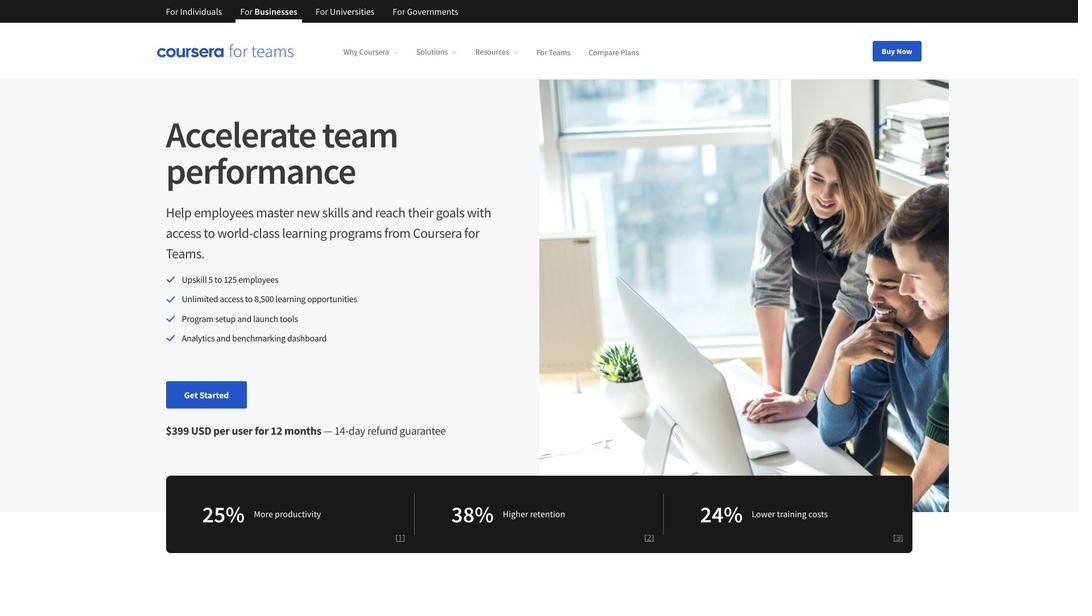 Task type: locate. For each thing, give the bounding box(es) containing it.
coursera down goals
[[413, 224, 462, 242]]

2 horizontal spatial and
[[352, 204, 373, 221]]

for teams link
[[537, 47, 571, 57]]

accelerate
[[166, 112, 316, 157]]

$399 usd per user for 12 months — 14-day refund guarantee
[[166, 423, 446, 437]]

learning up tools
[[276, 293, 306, 305]]

for
[[166, 6, 178, 17], [240, 6, 253, 17], [316, 6, 328, 17], [393, 6, 405, 17], [537, 47, 547, 57]]

for left individuals
[[166, 6, 178, 17]]

learning
[[282, 224, 327, 242], [276, 293, 306, 305]]

from
[[384, 224, 411, 242]]

get started link
[[166, 381, 247, 408]]

[ for 25%
[[395, 532, 398, 543]]

0 vertical spatial for
[[464, 224, 480, 242]]

buy
[[882, 46, 895, 56]]

1 vertical spatial learning
[[276, 293, 306, 305]]

38%
[[451, 500, 494, 528]]

to left 8,500
[[245, 293, 253, 305]]

and up programs
[[352, 204, 373, 221]]

accelerate team performance
[[166, 112, 398, 193]]

reach
[[375, 204, 406, 221]]

why coursera link
[[343, 47, 398, 57]]

access
[[166, 224, 201, 242], [220, 293, 243, 305]]

] for 38%
[[652, 532, 654, 543]]

0 horizontal spatial access
[[166, 224, 201, 242]]

class
[[253, 224, 280, 242]]

to for 5
[[215, 274, 222, 285]]

2 [ from the left
[[645, 532, 647, 543]]

for teams
[[537, 47, 571, 57]]

for for governments
[[393, 6, 405, 17]]

for universities
[[316, 6, 375, 17]]

12
[[271, 423, 282, 437]]

0 vertical spatial to
[[204, 224, 215, 242]]

usd
[[191, 423, 211, 437]]

1 horizontal spatial and
[[237, 313, 252, 324]]

started
[[200, 389, 229, 400]]

per
[[213, 423, 230, 437]]

to right 5 on the top left
[[215, 274, 222, 285]]

for inside help employees master new skills and reach their goals with access to world-class learning programs from coursera for teams.
[[464, 224, 480, 242]]

help
[[166, 204, 192, 221]]

0 vertical spatial and
[[352, 204, 373, 221]]

0 horizontal spatial ]
[[403, 532, 405, 543]]

for governments
[[393, 6, 458, 17]]

for left businesses
[[240, 6, 253, 17]]

1 horizontal spatial coursera
[[413, 224, 462, 242]]

more productivity
[[254, 508, 321, 520]]

employees up 8,500
[[239, 274, 278, 285]]

for individuals
[[166, 6, 222, 17]]

access down 125
[[220, 293, 243, 305]]

[
[[395, 532, 398, 543], [645, 532, 647, 543], [894, 532, 896, 543]]

0 horizontal spatial and
[[216, 332, 231, 344]]

1 vertical spatial to
[[215, 274, 222, 285]]

1 horizontal spatial ]
[[652, 532, 654, 543]]

for for universities
[[316, 6, 328, 17]]

for
[[464, 224, 480, 242], [255, 423, 269, 437]]

compare plans link
[[589, 47, 639, 57]]

and right setup
[[237, 313, 252, 324]]

to inside help employees master new skills and reach their goals with access to world-class learning programs from coursera for teams.
[[204, 224, 215, 242]]

analytics and benchmarking dashboard
[[182, 332, 327, 344]]

employees
[[194, 204, 254, 221], [239, 274, 278, 285]]

their
[[408, 204, 434, 221]]

higher
[[503, 508, 528, 520]]

coursera inside help employees master new skills and reach their goals with access to world-class learning programs from coursera for teams.
[[413, 224, 462, 242]]

buy now
[[882, 46, 913, 56]]

for left 12
[[255, 423, 269, 437]]

get started
[[184, 389, 229, 400]]

and down setup
[[216, 332, 231, 344]]

1 horizontal spatial [
[[645, 532, 647, 543]]

for down with at the left top of the page
[[464, 224, 480, 242]]

compare plans
[[589, 47, 639, 57]]

for left "universities"
[[316, 6, 328, 17]]

skills
[[322, 204, 349, 221]]

to left world-
[[204, 224, 215, 242]]

0 vertical spatial employees
[[194, 204, 254, 221]]

]
[[403, 532, 405, 543], [652, 532, 654, 543], [901, 532, 903, 543]]

2 vertical spatial to
[[245, 293, 253, 305]]

0 vertical spatial coursera
[[359, 47, 389, 57]]

higher retention
[[503, 508, 565, 520]]

3 ] from the left
[[901, 532, 903, 543]]

to
[[204, 224, 215, 242], [215, 274, 222, 285], [245, 293, 253, 305]]

14-
[[335, 423, 349, 437]]

lower
[[752, 508, 775, 520]]

[ 1 ]
[[395, 532, 405, 543]]

and
[[352, 204, 373, 221], [237, 313, 252, 324], [216, 332, 231, 344]]

tools
[[280, 313, 298, 324]]

1 vertical spatial employees
[[239, 274, 278, 285]]

2 horizontal spatial ]
[[901, 532, 903, 543]]

coursera
[[359, 47, 389, 57], [413, 224, 462, 242]]

3 [ from the left
[[894, 532, 896, 543]]

for for businesses
[[240, 6, 253, 17]]

lower training costs
[[752, 508, 828, 520]]

learning inside help employees master new skills and reach their goals with access to world-class learning programs from coursera for teams.
[[282, 224, 327, 242]]

1 horizontal spatial access
[[220, 293, 243, 305]]

teams.
[[166, 245, 205, 262]]

0 vertical spatial access
[[166, 224, 201, 242]]

coursera right why
[[359, 47, 389, 57]]

user
[[232, 423, 253, 437]]

access up 'teams.'
[[166, 224, 201, 242]]

0 horizontal spatial for
[[255, 423, 269, 437]]

1 horizontal spatial for
[[464, 224, 480, 242]]

2 ] from the left
[[652, 532, 654, 543]]

performance
[[166, 148, 356, 193]]

launch
[[253, 313, 278, 324]]

solutions link
[[416, 47, 457, 57]]

2 horizontal spatial [
[[894, 532, 896, 543]]

1 ] from the left
[[403, 532, 405, 543]]

for left governments
[[393, 6, 405, 17]]

businesses
[[255, 6, 297, 17]]

1 vertical spatial coursera
[[413, 224, 462, 242]]

0 horizontal spatial coursera
[[359, 47, 389, 57]]

individuals
[[180, 6, 222, 17]]

dashboard
[[287, 332, 327, 344]]

opportunities
[[307, 293, 357, 305]]

employees up world-
[[194, 204, 254, 221]]

for left teams
[[537, 47, 547, 57]]

universities
[[330, 6, 375, 17]]

learning down new
[[282, 224, 327, 242]]

refund
[[367, 423, 398, 437]]

1 [ from the left
[[395, 532, 398, 543]]

retention
[[530, 508, 565, 520]]

0 horizontal spatial [
[[395, 532, 398, 543]]

training
[[777, 508, 807, 520]]

analytics
[[182, 332, 215, 344]]

program setup and launch tools
[[182, 313, 298, 324]]

0 vertical spatial learning
[[282, 224, 327, 242]]

$399
[[166, 423, 189, 437]]

1 vertical spatial for
[[255, 423, 269, 437]]

setup
[[215, 313, 236, 324]]



Task type: vqa. For each thing, say whether or not it's contained in the screenshot.
1st [ from left
yes



Task type: describe. For each thing, give the bounding box(es) containing it.
unlimited
[[182, 293, 218, 305]]

months
[[284, 423, 322, 437]]

programs
[[329, 224, 382, 242]]

2
[[647, 532, 652, 543]]

[ for 38%
[[645, 532, 647, 543]]

1
[[398, 532, 403, 543]]

plans
[[621, 47, 639, 57]]

25%
[[202, 500, 245, 528]]

and inside help employees master new skills and reach their goals with access to world-class learning programs from coursera for teams.
[[352, 204, 373, 221]]

1 vertical spatial and
[[237, 313, 252, 324]]

[ for 24%
[[894, 532, 896, 543]]

guarantee
[[400, 423, 446, 437]]

to for access
[[245, 293, 253, 305]]

1 vertical spatial access
[[220, 293, 243, 305]]

program
[[182, 313, 214, 324]]

unlimited access to 8,500 learning opportunities
[[182, 293, 357, 305]]

—
[[324, 423, 332, 437]]

get
[[184, 389, 198, 400]]

governments
[[407, 6, 458, 17]]

8,500
[[254, 293, 274, 305]]

teams
[[549, 47, 571, 57]]

coursera for teams image
[[157, 44, 293, 57]]

for for individuals
[[166, 6, 178, 17]]

3
[[896, 532, 901, 543]]

resources link
[[475, 47, 518, 57]]

master
[[256, 204, 294, 221]]

employees inside help employees master new skills and reach their goals with access to world-class learning programs from coursera for teams.
[[194, 204, 254, 221]]

why coursera
[[343, 47, 389, 57]]

compare
[[589, 47, 619, 57]]

2 vertical spatial and
[[216, 332, 231, 344]]

with
[[467, 204, 491, 221]]

team
[[322, 112, 398, 157]]

for businesses
[[240, 6, 297, 17]]

help employees master new skills and reach their goals with access to world-class learning programs from coursera for teams.
[[166, 204, 491, 262]]

upskill
[[182, 274, 207, 285]]

costs
[[809, 508, 828, 520]]

productivity
[[275, 508, 321, 520]]

upskill 5 to 125 employees
[[182, 274, 278, 285]]

24%
[[700, 500, 743, 528]]

buy now button
[[873, 41, 922, 61]]

] for 25%
[[403, 532, 405, 543]]

benchmarking
[[232, 332, 286, 344]]

5
[[208, 274, 213, 285]]

day
[[349, 423, 365, 437]]

more
[[254, 508, 273, 520]]

banner navigation
[[157, 0, 467, 23]]

now
[[897, 46, 913, 56]]

goals
[[436, 204, 465, 221]]

[ 3 ]
[[894, 532, 903, 543]]

125
[[224, 274, 237, 285]]

new
[[297, 204, 320, 221]]

solutions
[[416, 47, 448, 57]]

why
[[343, 47, 358, 57]]

world-
[[217, 224, 253, 242]]

access inside help employees master new skills and reach their goals with access to world-class learning programs from coursera for teams.
[[166, 224, 201, 242]]

[ 2 ]
[[645, 532, 654, 543]]

] for 24%
[[901, 532, 903, 543]]

resources
[[475, 47, 509, 57]]



